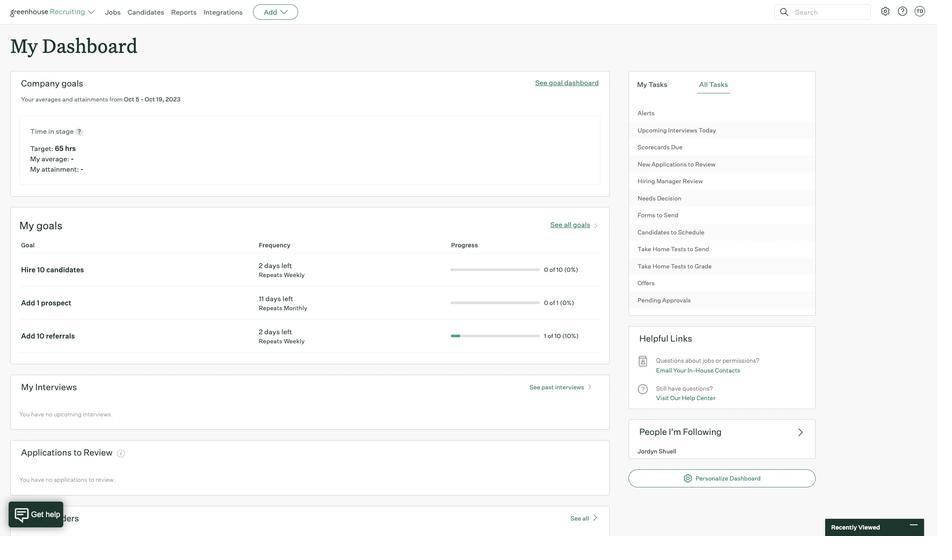 Task type: describe. For each thing, give the bounding box(es) containing it.
to left grade
[[688, 262, 693, 270]]

65
[[55, 144, 64, 153]]

approvals
[[662, 296, 691, 304]]

19,
[[156, 96, 164, 103]]

take home tests to grade
[[638, 262, 712, 270]]

left for candidates
[[281, 261, 292, 270]]

your inside questions about jobs or permissions? email your in-house contacts
[[673, 366, 686, 374]]

i'm
[[669, 426, 681, 437]]

candidates to schedule
[[638, 228, 704, 236]]

permissions?
[[723, 357, 759, 364]]

help
[[682, 394, 695, 402]]

forms
[[638, 211, 656, 219]]

goals for company goals
[[62, 78, 83, 89]]

in-
[[688, 366, 696, 374]]

repeats for referrals
[[259, 337, 282, 345]]

2 oct from the left
[[145, 96, 155, 103]]

all for reminders
[[583, 514, 589, 522]]

1 horizontal spatial -
[[80, 165, 84, 173]]

take for take home tests to send
[[638, 245, 651, 253]]

greenhouse recruiting image
[[10, 7, 88, 17]]

upcoming
[[638, 126, 667, 134]]

or
[[716, 357, 721, 364]]

10 up the 0 of 1 (0%)
[[556, 266, 563, 273]]

1 of 10 (10%)
[[544, 332, 579, 339]]

td
[[916, 8, 923, 14]]

from
[[109, 96, 123, 103]]

personalize dashboard link
[[629, 469, 816, 487]]

see for my goals
[[550, 220, 563, 229]]

of for hire 10 candidates
[[550, 266, 555, 273]]

people i'm following
[[639, 426, 722, 437]]

schedule
[[678, 228, 704, 236]]

goal
[[21, 241, 35, 249]]

manager
[[656, 177, 681, 185]]

have for upcoming
[[31, 410, 44, 418]]

time
[[30, 127, 47, 135]]

time in
[[30, 127, 56, 135]]

2023
[[165, 96, 181, 103]]

jobs
[[105, 8, 121, 16]]

review.
[[96, 476, 115, 483]]

send inside the take home tests to send link
[[695, 245, 709, 253]]

company
[[21, 78, 60, 89]]

2 for hire 10 candidates
[[259, 261, 263, 270]]

tab list containing my tasks
[[635, 76, 809, 93]]

hire
[[21, 265, 36, 274]]

add button
[[253, 4, 298, 20]]

needs decision
[[638, 194, 682, 202]]

candidates
[[46, 265, 84, 274]]

weekly for candidates
[[284, 271, 305, 278]]

upcoming interviews today
[[638, 126, 716, 134]]

applications to review
[[21, 447, 113, 458]]

people i'm following link
[[629, 419, 816, 443]]

pending approvals
[[638, 296, 691, 304]]

integrations link
[[204, 8, 243, 16]]

home for take home tests to send
[[653, 245, 670, 253]]

alerts link
[[629, 105, 815, 122]]

prospect
[[41, 298, 71, 307]]

personalize
[[696, 475, 728, 482]]

goal
[[549, 78, 563, 87]]

Search text field
[[793, 6, 863, 18]]

to down schedule
[[688, 245, 693, 253]]

add for add
[[264, 8, 277, 16]]

offers link
[[629, 275, 815, 292]]

11
[[259, 294, 264, 303]]

goals for my goals
[[36, 219, 62, 232]]

scorecards due
[[638, 143, 682, 151]]

tasks for all tasks
[[709, 80, 728, 89]]

target: 65 hrs my average: - my attainment: -
[[30, 144, 84, 173]]

applications
[[54, 476, 87, 483]]

links
[[670, 333, 692, 344]]

1 horizontal spatial 1
[[544, 332, 546, 339]]

tests for grade
[[671, 262, 686, 270]]

left for referrals
[[281, 327, 292, 336]]

configure image
[[880, 6, 891, 16]]

take home tests to send
[[638, 245, 709, 253]]

candidates to schedule link
[[629, 224, 815, 241]]

integrations
[[204, 8, 243, 16]]

you have no upcoming interviews.
[[19, 410, 113, 418]]

see for company goals
[[535, 78, 547, 87]]

questions about jobs or permissions? email your in-house contacts
[[656, 357, 759, 374]]

progress
[[451, 241, 478, 249]]

(0%) for 2 days left
[[564, 266, 578, 273]]

stage
[[56, 127, 74, 135]]

hrs
[[65, 144, 76, 153]]

interviews for my
[[35, 382, 77, 392]]

my for interviews
[[21, 382, 33, 392]]

alerts
[[638, 109, 655, 117]]

see for my reminders
[[571, 514, 581, 522]]

0 of 1 (0%)
[[544, 299, 574, 306]]

email your in-house contacts link
[[656, 366, 740, 375]]

see for my interviews
[[530, 383, 540, 391]]

my dashboard
[[10, 33, 138, 58]]

10 left referrals
[[37, 332, 44, 340]]

add for add 10 referrals
[[21, 332, 35, 340]]

all for goals
[[564, 220, 571, 229]]

center
[[697, 394, 716, 402]]

offers
[[638, 279, 655, 287]]

recently
[[831, 524, 857, 531]]

helpful
[[639, 333, 668, 344]]

hiring manager review
[[638, 177, 703, 185]]

take home tests to grade link
[[629, 258, 815, 275]]

no for upcoming
[[45, 410, 52, 418]]

jobs link
[[105, 8, 121, 16]]

repeats for prospect
[[259, 304, 282, 311]]

interviews.
[[83, 410, 113, 418]]

questions?
[[682, 385, 713, 392]]

my interviews
[[21, 382, 77, 392]]

dashboard for my dashboard
[[42, 33, 138, 58]]

house
[[696, 366, 714, 374]]

(0%) for 11 days left
[[560, 299, 574, 306]]

progress bar for candidates
[[451, 268, 540, 271]]

home for take home tests to grade
[[653, 262, 670, 270]]

candidates link
[[128, 8, 164, 16]]

hiring
[[638, 177, 655, 185]]

viewed
[[858, 524, 880, 531]]

you for you have no upcoming interviews.
[[19, 410, 30, 418]]

tests for send
[[671, 245, 686, 253]]

jordyn
[[638, 448, 658, 455]]

visit our help center link
[[656, 393, 716, 403]]

to up take home tests to send
[[671, 228, 677, 236]]

0 vertical spatial applications
[[652, 160, 687, 168]]

shuell
[[659, 448, 676, 455]]

take home tests to send link
[[629, 241, 815, 258]]

td button
[[915, 6, 925, 16]]



Task type: locate. For each thing, give the bounding box(es) containing it.
to
[[688, 160, 694, 168], [657, 211, 663, 219], [671, 228, 677, 236], [688, 245, 693, 253], [688, 262, 693, 270], [74, 447, 82, 458], [89, 476, 94, 483]]

see all goals
[[550, 220, 590, 229]]

0 vertical spatial days
[[264, 261, 280, 270]]

2 home from the top
[[653, 262, 670, 270]]

reports link
[[171, 8, 197, 16]]

1 repeats from the top
[[259, 271, 282, 278]]

oct left 19,
[[145, 96, 155, 103]]

left down frequency
[[281, 261, 292, 270]]

interviews for upcoming
[[668, 126, 697, 134]]

- right attainment:
[[80, 165, 84, 173]]

interviews inside upcoming interviews today link
[[668, 126, 697, 134]]

my tasks button
[[635, 76, 670, 93]]

applications up manager
[[652, 160, 687, 168]]

(0%) up the 0 of 1 (0%)
[[564, 266, 578, 273]]

0 vertical spatial send
[[664, 211, 678, 219]]

grade
[[695, 262, 712, 270]]

due
[[671, 143, 682, 151]]

1 horizontal spatial applications
[[652, 160, 687, 168]]

0 vertical spatial 2
[[259, 261, 263, 270]]

of down 0 of 10 (0%) at right
[[550, 299, 555, 306]]

new applications to review link
[[629, 156, 815, 173]]

review inside "link"
[[683, 177, 703, 185]]

add 1 prospect
[[21, 298, 71, 307]]

interviews up you have no upcoming interviews.
[[35, 382, 77, 392]]

0 horizontal spatial interviews
[[35, 382, 77, 392]]

2
[[259, 261, 263, 270], [259, 327, 263, 336]]

see past interviews link
[[525, 379, 599, 391]]

3 repeats from the top
[[259, 337, 282, 345]]

2 horizontal spatial 1
[[556, 299, 559, 306]]

forms to send link
[[629, 207, 815, 224]]

0 vertical spatial review
[[695, 160, 716, 168]]

0 vertical spatial 0
[[544, 266, 548, 273]]

2 you from the top
[[19, 476, 30, 483]]

- right 5
[[141, 96, 143, 103]]

0 horizontal spatial 1
[[37, 298, 40, 307]]

review
[[695, 160, 716, 168], [683, 177, 703, 185], [84, 447, 113, 458]]

11 days left repeats monthly
[[259, 294, 307, 311]]

send inside the forms to send link
[[664, 211, 678, 219]]

jobs
[[703, 357, 714, 364]]

review down 'scorecards due' link
[[695, 160, 716, 168]]

0 up the 0 of 1 (0%)
[[544, 266, 548, 273]]

2 vertical spatial review
[[84, 447, 113, 458]]

my for dashboard
[[10, 33, 38, 58]]

have down my interviews at the bottom left of the page
[[31, 410, 44, 418]]

no for applications
[[45, 476, 52, 483]]

0 vertical spatial (0%)
[[564, 266, 578, 273]]

take for take home tests to grade
[[638, 262, 651, 270]]

weekly up 11 days left repeats monthly
[[284, 271, 305, 278]]

tests up take home tests to grade
[[671, 245, 686, 253]]

2 vertical spatial of
[[548, 332, 553, 339]]

2 weekly from the top
[[284, 337, 305, 345]]

interviews up due
[[668, 126, 697, 134]]

following
[[683, 426, 722, 437]]

progress bar for referrals
[[371, 335, 540, 337]]

my inside button
[[637, 80, 647, 89]]

1 vertical spatial take
[[638, 262, 651, 270]]

you for you have no applications to review.
[[19, 476, 30, 483]]

pending approvals link
[[629, 292, 815, 309]]

2 tasks from the left
[[709, 80, 728, 89]]

repeats up 11
[[259, 271, 282, 278]]

1 horizontal spatial candidates
[[638, 228, 670, 236]]

1 vertical spatial candidates
[[638, 228, 670, 236]]

1 vertical spatial of
[[550, 299, 555, 306]]

2 down frequency
[[259, 261, 263, 270]]

still
[[656, 385, 667, 392]]

1 tests from the top
[[671, 245, 686, 253]]

take down candidates to schedule
[[638, 245, 651, 253]]

review for applications to review
[[84, 447, 113, 458]]

my for goals
[[19, 219, 34, 232]]

helpful links
[[639, 333, 692, 344]]

1 horizontal spatial send
[[695, 245, 709, 253]]

2 down 11
[[259, 327, 263, 336]]

dashboard down jobs link
[[42, 33, 138, 58]]

1 vertical spatial have
[[31, 410, 44, 418]]

attainment:
[[41, 165, 79, 173]]

target:
[[30, 144, 53, 153]]

left inside 11 days left repeats monthly
[[283, 294, 293, 303]]

1 vertical spatial review
[[683, 177, 703, 185]]

2 vertical spatial repeats
[[259, 337, 282, 345]]

days right 11
[[265, 294, 281, 303]]

jordyn shuell link
[[629, 443, 815, 459]]

2 repeats from the top
[[259, 304, 282, 311]]

send
[[664, 211, 678, 219], [695, 245, 709, 253]]

0 horizontal spatial your
[[21, 96, 34, 103]]

1 horizontal spatial your
[[673, 366, 686, 374]]

left up monthly at the left of page
[[283, 294, 293, 303]]

review for hiring manager review
[[683, 177, 703, 185]]

have
[[668, 385, 681, 392], [31, 410, 44, 418], [31, 476, 44, 483]]

2 no from the top
[[45, 476, 52, 483]]

1 horizontal spatial interviews
[[668, 126, 697, 134]]

you
[[19, 410, 30, 418], [19, 476, 30, 483]]

review down 'new applications to review'
[[683, 177, 703, 185]]

send up candidates to schedule
[[664, 211, 678, 219]]

still have questions? visit our help center
[[656, 385, 716, 402]]

0 vertical spatial 2 days left repeats weekly
[[259, 261, 305, 278]]

0 horizontal spatial candidates
[[128, 8, 164, 16]]

0 vertical spatial left
[[281, 261, 292, 270]]

1 vertical spatial tests
[[671, 262, 686, 270]]

2 days left repeats weekly down frequency
[[259, 261, 305, 278]]

to left review.
[[89, 476, 94, 483]]

home down take home tests to send
[[653, 262, 670, 270]]

0 horizontal spatial dashboard
[[42, 33, 138, 58]]

0
[[544, 266, 548, 273], [544, 299, 548, 306]]

questions
[[656, 357, 684, 364]]

1 vertical spatial left
[[283, 294, 293, 303]]

you have no applications to review.
[[19, 476, 115, 483]]

2 vertical spatial -
[[80, 165, 84, 173]]

see goal dashboard
[[535, 78, 599, 87]]

0 of 10 (0%)
[[544, 266, 578, 273]]

days inside 11 days left repeats monthly
[[265, 294, 281, 303]]

1 2 days left repeats weekly from the top
[[259, 261, 305, 278]]

2 days left repeats weekly for add 10 referrals
[[259, 327, 305, 345]]

1 vertical spatial 2
[[259, 327, 263, 336]]

no left 'applications'
[[45, 476, 52, 483]]

1 2 from the top
[[259, 261, 263, 270]]

1 vertical spatial all
[[583, 514, 589, 522]]

see past interviews
[[530, 383, 584, 391]]

2 vertical spatial progress bar
[[371, 335, 540, 337]]

1 horizontal spatial tasks
[[709, 80, 728, 89]]

have for applications
[[31, 476, 44, 483]]

repeats down 11 days left repeats monthly
[[259, 337, 282, 345]]

2 tests from the top
[[671, 262, 686, 270]]

averages
[[35, 96, 61, 103]]

1 vertical spatial 2 days left repeats weekly
[[259, 327, 305, 345]]

my tasks
[[637, 80, 667, 89]]

1 vertical spatial interviews
[[35, 382, 77, 392]]

tab list
[[635, 76, 809, 93]]

candidates for candidates to schedule
[[638, 228, 670, 236]]

0 vertical spatial of
[[550, 266, 555, 273]]

home inside the take home tests to grade link
[[653, 262, 670, 270]]

1 vertical spatial (0%)
[[560, 299, 574, 306]]

candidates right jobs link
[[128, 8, 164, 16]]

0 vertical spatial repeats
[[259, 271, 282, 278]]

0 vertical spatial tests
[[671, 245, 686, 253]]

tasks up alerts at the top right
[[649, 80, 667, 89]]

1 take from the top
[[638, 245, 651, 253]]

0 vertical spatial no
[[45, 410, 52, 418]]

send up grade
[[695, 245, 709, 253]]

0 vertical spatial weekly
[[284, 271, 305, 278]]

5
[[136, 96, 139, 103]]

dashboard for personalize dashboard
[[730, 475, 761, 482]]

2 vertical spatial add
[[21, 332, 35, 340]]

1 vertical spatial add
[[21, 298, 35, 307]]

-
[[141, 96, 143, 103], [71, 154, 74, 163], [80, 165, 84, 173]]

1 vertical spatial no
[[45, 476, 52, 483]]

home down candidates to schedule
[[653, 245, 670, 253]]

2 2 from the top
[[259, 327, 263, 336]]

days
[[264, 261, 280, 270], [265, 294, 281, 303], [264, 327, 280, 336]]

0 vertical spatial interviews
[[668, 126, 697, 134]]

hiring manager review link
[[629, 173, 815, 190]]

my for tasks
[[637, 80, 647, 89]]

dashboard right the personalize at the bottom of the page
[[730, 475, 761, 482]]

0 horizontal spatial oct
[[124, 96, 134, 103]]

days for referrals
[[264, 327, 280, 336]]

1 vertical spatial days
[[265, 294, 281, 303]]

dashboard
[[564, 78, 599, 87]]

1 vertical spatial you
[[19, 476, 30, 483]]

candidates
[[128, 8, 164, 16], [638, 228, 670, 236]]

0 vertical spatial have
[[668, 385, 681, 392]]

0 vertical spatial candidates
[[128, 8, 164, 16]]

scorecards
[[638, 143, 670, 151]]

my goals
[[19, 219, 62, 232]]

add inside popup button
[[264, 8, 277, 16]]

home inside the take home tests to send link
[[653, 245, 670, 253]]

weekly for referrals
[[284, 337, 305, 345]]

frequency
[[259, 241, 291, 249]]

1 left (10%)
[[544, 332, 546, 339]]

days down frequency
[[264, 261, 280, 270]]

left down monthly at the left of page
[[281, 327, 292, 336]]

0 vertical spatial -
[[141, 96, 143, 103]]

my for reminders
[[21, 513, 33, 523]]

1 vertical spatial home
[[653, 262, 670, 270]]

interviews
[[555, 383, 584, 391]]

1 0 from the top
[[544, 266, 548, 273]]

no left upcoming at the bottom of the page
[[45, 410, 52, 418]]

(0%) up (10%)
[[560, 299, 574, 306]]

weekly down monthly at the left of page
[[284, 337, 305, 345]]

1 vertical spatial your
[[673, 366, 686, 374]]

1 vertical spatial repeats
[[259, 304, 282, 311]]

0 down 0 of 10 (0%) at right
[[544, 299, 548, 306]]

1 down 0 of 10 (0%) at right
[[556, 299, 559, 306]]

new applications to review
[[638, 160, 716, 168]]

to right forms
[[657, 211, 663, 219]]

tasks right all
[[709, 80, 728, 89]]

your
[[21, 96, 34, 103], [673, 366, 686, 374]]

days down 11 days left repeats monthly
[[264, 327, 280, 336]]

all tasks
[[699, 80, 728, 89]]

1 vertical spatial applications
[[21, 447, 72, 458]]

1 home from the top
[[653, 245, 670, 253]]

to up 'applications'
[[74, 447, 82, 458]]

applications
[[652, 160, 687, 168], [21, 447, 72, 458]]

visit
[[656, 394, 669, 402]]

company goals
[[21, 78, 83, 89]]

0 vertical spatial you
[[19, 410, 30, 418]]

candidates down forms to send
[[638, 228, 670, 236]]

2 days left repeats weekly for hire 10 candidates
[[259, 261, 305, 278]]

left for prospect
[[283, 294, 293, 303]]

2 vertical spatial left
[[281, 327, 292, 336]]

0 for 11 days left
[[544, 299, 548, 306]]

1 you from the top
[[19, 410, 30, 418]]

0 horizontal spatial applications
[[21, 447, 72, 458]]

0 horizontal spatial -
[[71, 154, 74, 163]]

scorecards due link
[[629, 139, 815, 156]]

0 vertical spatial dashboard
[[42, 33, 138, 58]]

0 vertical spatial add
[[264, 8, 277, 16]]

tasks for my tasks
[[649, 80, 667, 89]]

of for add 1 prospect
[[550, 299, 555, 306]]

oct
[[124, 96, 134, 103], [145, 96, 155, 103]]

pending
[[638, 296, 661, 304]]

see all
[[571, 514, 589, 522]]

1 vertical spatial 0
[[544, 299, 548, 306]]

1 weekly from the top
[[284, 271, 305, 278]]

add
[[264, 8, 277, 16], [21, 298, 35, 307], [21, 332, 35, 340]]

10 left (10%)
[[555, 332, 561, 339]]

reminders
[[35, 513, 79, 523]]

days for prospect
[[265, 294, 281, 303]]

days for candidates
[[264, 261, 280, 270]]

0 horizontal spatial tasks
[[649, 80, 667, 89]]

to up hiring manager review
[[688, 160, 694, 168]]

of up the 0 of 1 (0%)
[[550, 266, 555, 273]]

jordyn shuell
[[638, 448, 676, 455]]

- down hrs
[[71, 154, 74, 163]]

review up review.
[[84, 447, 113, 458]]

0 vertical spatial home
[[653, 245, 670, 253]]

progress bar for prospect
[[451, 301, 540, 304]]

your left 'in-' at the bottom right
[[673, 366, 686, 374]]

see all goals link
[[550, 218, 601, 229]]

tests down take home tests to send
[[671, 262, 686, 270]]

2 take from the top
[[638, 262, 651, 270]]

2 days left repeats weekly down monthly at the left of page
[[259, 327, 305, 345]]

1 vertical spatial send
[[695, 245, 709, 253]]

progress bar
[[451, 268, 540, 271], [451, 301, 540, 304], [371, 335, 540, 337]]

1 horizontal spatial all
[[583, 514, 589, 522]]

2 2 days left repeats weekly from the top
[[259, 327, 305, 345]]

of
[[550, 266, 555, 273], [550, 299, 555, 306], [548, 332, 553, 339]]

1 vertical spatial weekly
[[284, 337, 305, 345]]

repeats down 11
[[259, 304, 282, 311]]

1 horizontal spatial dashboard
[[730, 475, 761, 482]]

1 vertical spatial progress bar
[[451, 301, 540, 304]]

2 horizontal spatial -
[[141, 96, 143, 103]]

10 right hire
[[37, 265, 45, 274]]

(0%)
[[564, 266, 578, 273], [560, 299, 574, 306]]

2 vertical spatial days
[[264, 327, 280, 336]]

past
[[541, 383, 554, 391]]

2 0 from the top
[[544, 299, 548, 306]]

in
[[48, 127, 54, 135]]

oct left 5
[[124, 96, 134, 103]]

take
[[638, 245, 651, 253], [638, 262, 651, 270]]

of for add 10 referrals
[[548, 332, 553, 339]]

have left 'applications'
[[31, 476, 44, 483]]

1 horizontal spatial oct
[[145, 96, 155, 103]]

contacts
[[715, 366, 740, 374]]

applications up you have no applications to review.
[[21, 447, 72, 458]]

take up "offers"
[[638, 262, 651, 270]]

0 vertical spatial all
[[564, 220, 571, 229]]

0 vertical spatial take
[[638, 245, 651, 253]]

0 horizontal spatial all
[[564, 220, 571, 229]]

0 vertical spatial progress bar
[[451, 268, 540, 271]]

1 vertical spatial -
[[71, 154, 74, 163]]

have up our
[[668, 385, 681, 392]]

2 for add 10 referrals
[[259, 327, 263, 336]]

your down company
[[21, 96, 34, 103]]

0 vertical spatial your
[[21, 96, 34, 103]]

1 no from the top
[[45, 410, 52, 418]]

1 vertical spatial dashboard
[[730, 475, 761, 482]]

interviews
[[668, 126, 697, 134], [35, 382, 77, 392]]

0 for 2 days left
[[544, 266, 548, 273]]

new
[[638, 160, 650, 168]]

your averages and attainments from oct 5 - oct 19, 2023
[[21, 96, 181, 103]]

2 vertical spatial have
[[31, 476, 44, 483]]

td button
[[913, 4, 927, 18]]

add 10 referrals
[[21, 332, 75, 340]]

0 horizontal spatial send
[[664, 211, 678, 219]]

of left (10%)
[[548, 332, 553, 339]]

candidates for candidates
[[128, 8, 164, 16]]

have inside still have questions? visit our help center
[[668, 385, 681, 392]]

repeats
[[259, 271, 282, 278], [259, 304, 282, 311], [259, 337, 282, 345]]

1 tasks from the left
[[649, 80, 667, 89]]

1 oct from the left
[[124, 96, 134, 103]]

repeats inside 11 days left repeats monthly
[[259, 304, 282, 311]]

have for visit
[[668, 385, 681, 392]]

add for add 1 prospect
[[21, 298, 35, 307]]

1 left 'prospect'
[[37, 298, 40, 307]]

monthly
[[284, 304, 307, 311]]

repeats for candidates
[[259, 271, 282, 278]]

my
[[10, 33, 38, 58], [637, 80, 647, 89], [30, 154, 40, 163], [30, 165, 40, 173], [19, 219, 34, 232], [21, 382, 33, 392], [21, 513, 33, 523]]



Task type: vqa. For each thing, say whether or not it's contained in the screenshot.
"Active" at the top
no



